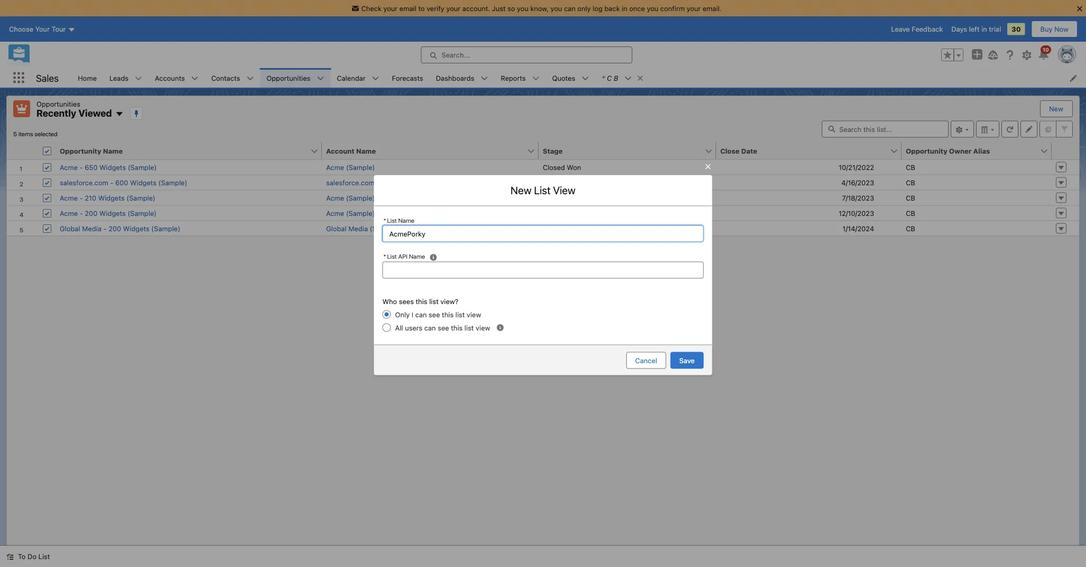 Task type: describe. For each thing, give the bounding box(es) containing it.
days left in trial
[[952, 25, 1001, 33]]

close
[[720, 147, 740, 155]]

opportunity for opportunity name
[[60, 147, 101, 155]]

acme - 200 widgets (sample) link
[[60, 209, 157, 217]]

salesforce.com for salesforce.com (sample)
[[326, 179, 375, 187]]

calendar link
[[330, 68, 372, 88]]

opportunity owner alias
[[906, 147, 990, 155]]

to
[[418, 4, 425, 12]]

leave
[[891, 25, 910, 33]]

so
[[508, 4, 515, 12]]

global for global media - 200 widgets (sample)
[[60, 225, 80, 233]]

name right 'api'
[[409, 253, 425, 260]]

close date button
[[716, 142, 890, 159]]

view for all users can see this list view
[[476, 324, 490, 332]]

none search field inside recently viewed|opportunities|list view element
[[822, 121, 949, 138]]

4/16/2023
[[841, 179, 874, 187]]

leads
[[109, 74, 128, 82]]

acme (sample) link for acme - 200 widgets (sample)
[[326, 209, 375, 217]]

global media - 200 widgets (sample)
[[60, 225, 180, 233]]

2 you from the left
[[551, 4, 562, 12]]

3 you from the left
[[647, 4, 658, 12]]

api
[[398, 253, 408, 260]]

1 your from the left
[[383, 4, 398, 12]]

contacts
[[211, 74, 240, 82]]

acme for second acme (sample) 'link' from the bottom of the recently viewed grid
[[326, 194, 344, 202]]

won for 4/16/2023
[[567, 179, 581, 187]]

3 closed won from the top
[[543, 194, 581, 202]]

opportunity name element
[[55, 142, 328, 160]]

1 vertical spatial opportunities
[[36, 100, 80, 108]]

only
[[395, 311, 410, 319]]

1 vertical spatial in
[[982, 25, 987, 33]]

c
[[607, 74, 612, 82]]

just
[[492, 4, 506, 12]]

account
[[326, 147, 354, 155]]

quotes link
[[546, 68, 582, 88]]

to do list button
[[0, 547, 56, 568]]

new button
[[1041, 101, 1072, 117]]

see for i
[[429, 311, 440, 319]]

who
[[382, 298, 397, 306]]

closed for 10/21/2022
[[543, 163, 565, 171]]

only i can see this list view
[[395, 311, 481, 319]]

check your email to verify your account. just so you know, you can only log back in once you confirm your email.
[[361, 4, 722, 12]]

to
[[18, 553, 26, 561]]

can for only i can see this list view
[[415, 311, 427, 319]]

users
[[405, 324, 422, 332]]

cancel button
[[626, 352, 666, 369]]

recently viewed|opportunities|list view element
[[6, 96, 1080, 547]]

name up * list api name
[[398, 217, 414, 224]]

reports
[[501, 74, 526, 82]]

see for users
[[438, 324, 449, 332]]

acme - 210 widgets (sample) link
[[60, 194, 155, 202]]

3 your from the left
[[687, 4, 701, 12]]

b
[[614, 74, 618, 82]]

closed won for 10/21/2022
[[543, 163, 581, 171]]

account.
[[462, 4, 490, 12]]

opportunities image
[[13, 100, 30, 117]]

* for * list name
[[383, 217, 386, 224]]

save button
[[670, 352, 704, 369]]

opportunity owner alias button
[[902, 142, 1040, 159]]

cell inside recently viewed grid
[[39, 142, 55, 160]]

210
[[85, 194, 96, 202]]

save
[[679, 357, 695, 365]]

list view controls image
[[951, 121, 974, 138]]

media for (sample)
[[348, 225, 368, 233]]

name up the acme - 650 widgets (sample)
[[103, 147, 123, 155]]

1 you from the left
[[517, 4, 529, 12]]

acme for acme - 210 widgets (sample) link
[[60, 194, 78, 202]]

new for new list view
[[511, 184, 532, 196]]

10/21/2022
[[839, 163, 874, 171]]

confirm
[[660, 4, 685, 12]]

contacts list item
[[205, 68, 260, 88]]

account name element
[[322, 142, 545, 160]]

salesforce.com (sample)
[[326, 179, 405, 187]]

item number element
[[7, 142, 39, 160]]

won for 10/21/2022
[[567, 163, 581, 171]]

list item containing *
[[595, 68, 649, 88]]

stage button
[[539, 142, 705, 159]]

opportunity for opportunity owner alias
[[906, 147, 947, 155]]

widgets for 650
[[99, 163, 126, 171]]

this for users
[[451, 324, 463, 332]]

cb for 10/21/2022
[[906, 163, 915, 171]]

widgets for 210
[[98, 194, 125, 202]]

salesforce.com - 600 widgets (sample)
[[60, 179, 187, 187]]

leads list item
[[103, 68, 149, 88]]

view?
[[440, 298, 458, 306]]

contacts link
[[205, 68, 246, 88]]

list for name
[[387, 217, 397, 224]]

list for users
[[465, 324, 474, 332]]

to do list
[[18, 553, 50, 561]]

recently viewed grid
[[7, 142, 1079, 237]]

stage element
[[539, 142, 723, 160]]

* list name
[[383, 217, 414, 224]]

left
[[969, 25, 980, 33]]

text default image
[[497, 324, 504, 332]]

acme (sample) link for acme - 650 widgets (sample)
[[326, 163, 375, 171]]

7/18/2023
[[842, 194, 874, 202]]

acme - 650 widgets (sample) link
[[60, 163, 157, 171]]

widgets for 200
[[99, 209, 126, 217]]

list containing home
[[71, 68, 1086, 88]]

leads link
[[103, 68, 135, 88]]

can for all users can see this list view
[[424, 324, 436, 332]]

opportunities link
[[260, 68, 317, 88]]

all users can see this list view
[[395, 324, 490, 332]]

account name
[[326, 147, 376, 155]]

reports list item
[[494, 68, 546, 88]]

search...
[[442, 51, 470, 59]]

* list api name
[[383, 253, 425, 260]]

alias
[[973, 147, 990, 155]]

global media (sample) link
[[326, 225, 399, 233]]

acme for acme - 650 widgets (sample) link
[[60, 163, 78, 171]]

2 your from the left
[[446, 4, 460, 12]]

action image
[[1052, 142, 1079, 159]]

days
[[952, 25, 967, 33]]

home
[[78, 74, 97, 82]]

buy now
[[1040, 25, 1069, 33]]

recently viewed
[[36, 108, 112, 119]]

global media (sample)
[[326, 225, 399, 233]]

forecasts link
[[386, 68, 430, 88]]

5 items selected
[[13, 130, 58, 138]]

close date element
[[716, 142, 908, 160]]

new for new
[[1049, 105, 1063, 113]]

acme - 210 widgets (sample)
[[60, 194, 155, 202]]

select list display image
[[976, 121, 999, 138]]



Task type: locate. For each thing, give the bounding box(es) containing it.
quotes list item
[[546, 68, 595, 88]]

this for i
[[442, 311, 454, 319]]

close date
[[720, 147, 757, 155]]

widgets up acme - 200 widgets (sample)
[[98, 194, 125, 202]]

quotes
[[552, 74, 575, 82]]

0 horizontal spatial opportunities
[[36, 100, 80, 108]]

- left 650
[[80, 163, 83, 171]]

know,
[[530, 4, 549, 12]]

salesforce.com - 600 widgets (sample) link
[[60, 179, 187, 187]]

opportunity name
[[60, 147, 123, 155]]

owner
[[949, 147, 972, 155]]

acme (sample) for acme - 650 widgets (sample)
[[326, 163, 375, 171]]

acme left 210
[[60, 194, 78, 202]]

calendar list item
[[330, 68, 386, 88]]

i
[[412, 311, 413, 319]]

now
[[1055, 25, 1069, 33]]

2 vertical spatial closed
[[543, 194, 565, 202]]

list left 'api'
[[387, 253, 397, 260]]

2 vertical spatial won
[[567, 194, 581, 202]]

1 vertical spatial 200
[[108, 225, 121, 233]]

email.
[[703, 4, 722, 12]]

home link
[[71, 68, 103, 88]]

stage
[[543, 147, 563, 155]]

salesforce.com
[[60, 179, 108, 187], [326, 179, 375, 187]]

0 horizontal spatial media
[[82, 225, 101, 233]]

2 vertical spatial this
[[451, 324, 463, 332]]

- left 600
[[110, 179, 113, 187]]

log
[[593, 4, 603, 12]]

salesforce.com up 210
[[60, 179, 108, 187]]

2 closed from the top
[[543, 179, 565, 187]]

0 vertical spatial acme (sample)
[[326, 163, 375, 171]]

(sample)
[[128, 163, 157, 171], [346, 163, 375, 171], [158, 179, 187, 187], [377, 179, 405, 187], [126, 194, 155, 202], [346, 194, 375, 202], [128, 209, 157, 217], [346, 209, 375, 217], [151, 225, 180, 233], [370, 225, 399, 233]]

list item
[[595, 68, 649, 88]]

- down acme - 200 widgets (sample)
[[103, 225, 107, 233]]

opportunity owner alias element
[[902, 142, 1058, 160]]

- for 210
[[80, 194, 83, 202]]

item number image
[[7, 142, 39, 159]]

view for only i can see this list view
[[467, 311, 481, 319]]

acme (sample) link down account name
[[326, 163, 375, 171]]

1 vertical spatial acme (sample) link
[[326, 194, 375, 202]]

1 salesforce.com from the left
[[60, 179, 108, 187]]

media down acme - 200 widgets (sample) 'link'
[[82, 225, 101, 233]]

acme (sample) down account name
[[326, 163, 375, 171]]

2 horizontal spatial your
[[687, 4, 701, 12]]

4 cb from the top
[[906, 209, 915, 217]]

opportunities inside "link"
[[267, 74, 310, 82]]

2 vertical spatial list
[[465, 324, 474, 332]]

view left text default icon
[[476, 324, 490, 332]]

0 horizontal spatial new
[[511, 184, 532, 196]]

0 vertical spatial can
[[564, 4, 576, 12]]

5 cb from the top
[[906, 225, 915, 233]]

dashboards link
[[430, 68, 481, 88]]

cb for 1/14/2024
[[906, 225, 915, 233]]

feedback
[[912, 25, 943, 33]]

*
[[602, 74, 605, 82], [383, 217, 386, 224], [383, 253, 386, 260]]

media
[[82, 225, 101, 233], [348, 225, 368, 233]]

see up the all users can see this list view
[[429, 311, 440, 319]]

1 acme (sample) link from the top
[[326, 163, 375, 171]]

acme down salesforce.com (sample) 'link'
[[326, 194, 344, 202]]

1 horizontal spatial media
[[348, 225, 368, 233]]

0 vertical spatial list
[[429, 298, 439, 306]]

1 horizontal spatial global
[[326, 225, 347, 233]]

0 vertical spatial *
[[602, 74, 605, 82]]

trial
[[989, 25, 1001, 33]]

won
[[567, 163, 581, 171], [567, 179, 581, 187], [567, 194, 581, 202]]

* for * list api name
[[383, 253, 386, 260]]

2 vertical spatial can
[[424, 324, 436, 332]]

qualification
[[543, 225, 583, 233]]

you right once
[[647, 4, 658, 12]]

cb for 4/16/2023
[[906, 179, 915, 187]]

2 closed won from the top
[[543, 179, 581, 187]]

text default image
[[637, 75, 644, 82], [6, 554, 14, 561]]

date
[[741, 147, 757, 155]]

recently viewed status
[[13, 130, 58, 138]]

1 vertical spatial can
[[415, 311, 427, 319]]

* inside list item
[[602, 74, 605, 82]]

list right do in the left bottom of the page
[[38, 553, 50, 561]]

1 horizontal spatial you
[[551, 4, 562, 12]]

list down view?
[[455, 311, 465, 319]]

0 vertical spatial won
[[567, 163, 581, 171]]

1 opportunity from the left
[[60, 147, 101, 155]]

salesforce.com down account name
[[326, 179, 375, 187]]

1 cb from the top
[[906, 163, 915, 171]]

sees
[[399, 298, 414, 306]]

acme left 650
[[60, 163, 78, 171]]

closed for 4/16/2023
[[543, 179, 565, 187]]

acme for acme - 200 widgets (sample) 'link'
[[60, 209, 78, 217]]

0 vertical spatial closed
[[543, 163, 565, 171]]

all
[[395, 324, 403, 332]]

acme (sample) for acme - 200 widgets (sample)
[[326, 209, 375, 217]]

1 vertical spatial *
[[383, 217, 386, 224]]

your left email.
[[687, 4, 701, 12]]

your right verify
[[446, 4, 460, 12]]

list left view
[[534, 184, 551, 196]]

once
[[629, 4, 645, 12]]

0 horizontal spatial salesforce.com
[[60, 179, 108, 187]]

Search Recently Viewed list view. search field
[[822, 121, 949, 138]]

list for api
[[387, 253, 397, 260]]

leave feedback
[[891, 25, 943, 33]]

200
[[85, 209, 97, 217], [108, 225, 121, 233]]

acme down account
[[326, 163, 344, 171]]

1 vertical spatial text default image
[[6, 554, 14, 561]]

200 down acme - 200 widgets (sample)
[[108, 225, 121, 233]]

accounts list item
[[149, 68, 205, 88]]

only
[[577, 4, 591, 12]]

3 won from the top
[[567, 194, 581, 202]]

this down view?
[[442, 311, 454, 319]]

12/10/2023
[[839, 209, 874, 217]]

2 won from the top
[[567, 179, 581, 187]]

3 acme (sample) from the top
[[326, 209, 375, 217]]

name inside "element"
[[356, 147, 376, 155]]

200 down 210
[[85, 209, 97, 217]]

in
[[622, 4, 627, 12], [982, 25, 987, 33]]

1 horizontal spatial text default image
[[637, 75, 644, 82]]

1 horizontal spatial new
[[1049, 105, 1063, 113]]

1 acme (sample) from the top
[[326, 163, 375, 171]]

closed
[[543, 163, 565, 171], [543, 179, 565, 187], [543, 194, 565, 202]]

0 vertical spatial opportunities
[[267, 74, 310, 82]]

acme for acme - 650 widgets (sample) acme (sample) 'link'
[[326, 163, 344, 171]]

viewed
[[78, 108, 112, 119]]

calendar
[[337, 74, 366, 82]]

* left c
[[602, 74, 605, 82]]

text default image left to
[[6, 554, 14, 561]]

acme (sample) link up 'global media (sample)' link
[[326, 209, 375, 217]]

group
[[941, 49, 964, 61]]

cancel
[[635, 357, 657, 365]]

0 vertical spatial see
[[429, 311, 440, 319]]

1 vertical spatial this
[[442, 311, 454, 319]]

0 horizontal spatial your
[[383, 4, 398, 12]]

acme down acme - 210 widgets (sample) link
[[60, 209, 78, 217]]

1 vertical spatial closed won
[[543, 179, 581, 187]]

you right so at the top of the page
[[517, 4, 529, 12]]

0 vertical spatial in
[[622, 4, 627, 12]]

None text field
[[382, 225, 704, 242], [382, 262, 704, 279], [382, 225, 704, 242], [382, 262, 704, 279]]

text default image inside 'to do list' button
[[6, 554, 14, 561]]

2 salesforce.com from the left
[[326, 179, 375, 187]]

name right account
[[356, 147, 376, 155]]

accounts link
[[149, 68, 191, 88]]

* left 'api'
[[383, 253, 386, 260]]

0 vertical spatial closed won
[[543, 163, 581, 171]]

new up action image at the top right of the page
[[1049, 105, 1063, 113]]

2 acme (sample) link from the top
[[326, 194, 375, 202]]

new inside button
[[1049, 105, 1063, 113]]

widgets for 600
[[130, 179, 156, 187]]

list
[[71, 68, 1086, 88]]

0 vertical spatial acme (sample) link
[[326, 163, 375, 171]]

accounts
[[155, 74, 185, 82]]

* up global media (sample)
[[383, 217, 386, 224]]

list up only i can see this list view
[[429, 298, 439, 306]]

see down only i can see this list view
[[438, 324, 449, 332]]

2 global from the left
[[326, 225, 347, 233]]

list left text default icon
[[465, 324, 474, 332]]

list
[[534, 184, 551, 196], [387, 217, 397, 224], [387, 253, 397, 260], [38, 553, 50, 561]]

2 vertical spatial *
[[383, 253, 386, 260]]

2 opportunity from the left
[[906, 147, 947, 155]]

opportunity left owner
[[906, 147, 947, 155]]

widgets down acme - 210 widgets (sample)
[[99, 209, 126, 217]]

new
[[1049, 105, 1063, 113], [511, 184, 532, 196]]

3 closed from the top
[[543, 194, 565, 202]]

acme (sample) link down salesforce.com (sample) 'link'
[[326, 194, 375, 202]]

- for 200
[[80, 209, 83, 217]]

action element
[[1052, 142, 1079, 160]]

0 vertical spatial 200
[[85, 209, 97, 217]]

items
[[18, 130, 33, 138]]

1 media from the left
[[82, 225, 101, 233]]

600
[[115, 179, 128, 187]]

1 horizontal spatial salesforce.com
[[326, 179, 375, 187]]

0 horizontal spatial you
[[517, 4, 529, 12]]

acme for acme - 200 widgets (sample)'s acme (sample) 'link'
[[326, 209, 344, 217]]

1 horizontal spatial 200
[[108, 225, 121, 233]]

-
[[80, 163, 83, 171], [110, 179, 113, 187], [80, 194, 83, 202], [80, 209, 83, 217], [103, 225, 107, 233]]

your left email
[[383, 4, 398, 12]]

back
[[605, 4, 620, 12]]

2 vertical spatial closed won
[[543, 194, 581, 202]]

view
[[553, 184, 576, 196]]

this right 'sees'
[[416, 298, 427, 306]]

new list view
[[511, 184, 576, 196]]

acme (sample) up 'global media (sample)' link
[[326, 209, 375, 217]]

you
[[517, 4, 529, 12], [551, 4, 562, 12], [647, 4, 658, 12]]

1 vertical spatial view
[[476, 324, 490, 332]]

acme (sample) link
[[326, 163, 375, 171], [326, 194, 375, 202], [326, 209, 375, 217]]

closed won for 4/16/2023
[[543, 179, 581, 187]]

forecasts
[[392, 74, 423, 82]]

- for 650
[[80, 163, 83, 171]]

1 won from the top
[[567, 163, 581, 171]]

list up global media (sample)
[[387, 217, 397, 224]]

1 closed won from the top
[[543, 163, 581, 171]]

widgets
[[99, 163, 126, 171], [130, 179, 156, 187], [98, 194, 125, 202], [99, 209, 126, 217], [123, 225, 149, 233]]

- left 210
[[80, 194, 83, 202]]

can down only i can see this list view
[[424, 324, 436, 332]]

widgets right 600
[[130, 179, 156, 187]]

search... button
[[421, 47, 632, 63]]

salesforce.com (sample) link
[[326, 179, 405, 187]]

1 horizontal spatial opportunity
[[906, 147, 947, 155]]

view
[[467, 311, 481, 319], [476, 324, 490, 332]]

* for * c b
[[602, 74, 605, 82]]

1 vertical spatial won
[[567, 179, 581, 187]]

can left only on the right of page
[[564, 4, 576, 12]]

closed won
[[543, 163, 581, 171], [543, 179, 581, 187], [543, 194, 581, 202]]

0 vertical spatial this
[[416, 298, 427, 306]]

who sees this list view?
[[382, 298, 458, 306]]

0 horizontal spatial global
[[60, 225, 80, 233]]

list inside 'to do list' button
[[38, 553, 50, 561]]

0 horizontal spatial 200
[[85, 209, 97, 217]]

650
[[85, 163, 98, 171]]

2 horizontal spatial you
[[647, 4, 658, 12]]

this down only i can see this list view
[[451, 324, 463, 332]]

0 vertical spatial new
[[1049, 105, 1063, 113]]

recently
[[36, 108, 76, 119]]

3 cb from the top
[[906, 194, 915, 202]]

acme
[[60, 163, 78, 171], [326, 163, 344, 171], [60, 194, 78, 202], [326, 194, 344, 202], [60, 209, 78, 217], [326, 209, 344, 217]]

global for global media (sample)
[[326, 225, 347, 233]]

1 vertical spatial list
[[455, 311, 465, 319]]

1 horizontal spatial in
[[982, 25, 987, 33]]

1 global from the left
[[60, 225, 80, 233]]

cell
[[39, 142, 55, 160]]

leave feedback link
[[891, 25, 943, 33]]

acme up 'global media (sample)' link
[[326, 209, 344, 217]]

1 closed from the top
[[543, 163, 565, 171]]

0 horizontal spatial text default image
[[6, 554, 14, 561]]

0 vertical spatial text default image
[[637, 75, 644, 82]]

new left view
[[511, 184, 532, 196]]

can right 'i'
[[415, 311, 427, 319]]

1 vertical spatial acme (sample)
[[326, 194, 375, 202]]

widgets up 600
[[99, 163, 126, 171]]

5
[[13, 130, 17, 138]]

acme (sample) down salesforce.com (sample) 'link'
[[326, 194, 375, 202]]

0 horizontal spatial in
[[622, 4, 627, 12]]

1 vertical spatial see
[[438, 324, 449, 332]]

in right left
[[982, 25, 987, 33]]

opportunities list item
[[260, 68, 330, 88]]

media down salesforce.com (sample) 'link'
[[348, 225, 368, 233]]

0 vertical spatial view
[[467, 311, 481, 319]]

1 vertical spatial closed
[[543, 179, 565, 187]]

cb for 12/10/2023
[[906, 209, 915, 217]]

you right know,
[[551, 4, 562, 12]]

media for -
[[82, 225, 101, 233]]

salesforce.com for salesforce.com - 600 widgets (sample)
[[60, 179, 108, 187]]

1 vertical spatial new
[[511, 184, 532, 196]]

dashboards list item
[[430, 68, 494, 88]]

3 acme (sample) link from the top
[[326, 209, 375, 217]]

None search field
[[822, 121, 949, 138]]

opportunity
[[60, 147, 101, 155], [906, 147, 947, 155]]

check
[[361, 4, 382, 12]]

list for i
[[455, 311, 465, 319]]

1 horizontal spatial your
[[446, 4, 460, 12]]

in right back
[[622, 4, 627, 12]]

opportunity up 650
[[60, 147, 101, 155]]

acme - 650 widgets (sample)
[[60, 163, 157, 171]]

list for view
[[534, 184, 551, 196]]

0 horizontal spatial opportunity
[[60, 147, 101, 155]]

30
[[1012, 25, 1021, 33]]

2 cb from the top
[[906, 179, 915, 187]]

widgets down acme - 200 widgets (sample)
[[123, 225, 149, 233]]

text default image right the b
[[637, 75, 644, 82]]

reports link
[[494, 68, 532, 88]]

cb
[[906, 163, 915, 171], [906, 179, 915, 187], [906, 194, 915, 202], [906, 209, 915, 217], [906, 225, 915, 233]]

2 acme (sample) from the top
[[326, 194, 375, 202]]

2 vertical spatial acme (sample) link
[[326, 209, 375, 217]]

2 vertical spatial acme (sample)
[[326, 209, 375, 217]]

global
[[60, 225, 80, 233], [326, 225, 347, 233]]

2 media from the left
[[348, 225, 368, 233]]

1 horizontal spatial opportunities
[[267, 74, 310, 82]]

- for 600
[[110, 179, 113, 187]]

- down acme - 210 widgets (sample)
[[80, 209, 83, 217]]

acme - 200 widgets (sample)
[[60, 209, 157, 217]]

name
[[103, 147, 123, 155], [356, 147, 376, 155], [398, 217, 414, 224], [409, 253, 425, 260]]

cb for 7/18/2023
[[906, 194, 915, 202]]

acme (sample)
[[326, 163, 375, 171], [326, 194, 375, 202], [326, 209, 375, 217]]

do
[[28, 553, 36, 561]]

view up the all users can see this list view
[[467, 311, 481, 319]]



Task type: vqa. For each thing, say whether or not it's contained in the screenshot.
650
yes



